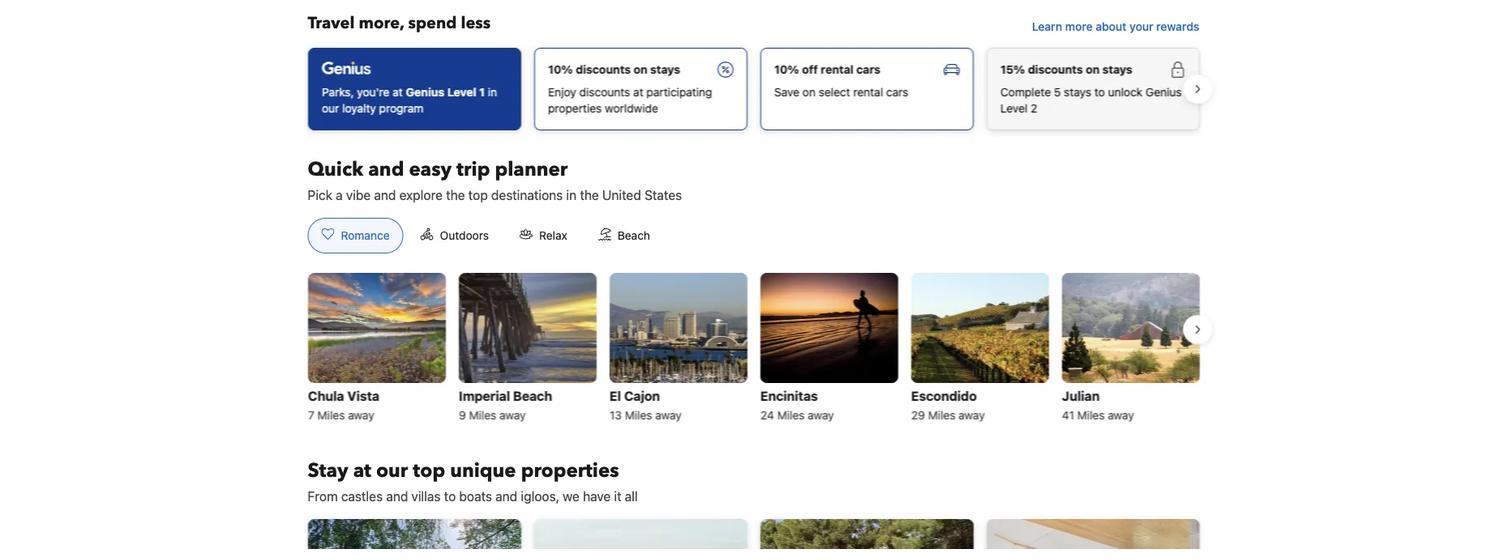 Task type: describe. For each thing, give the bounding box(es) containing it.
2 the from the left
[[580, 188, 599, 203]]

at for discounts
[[633, 85, 643, 99]]

in inside quick and easy trip planner pick a vibe and explore the top destinations in the united states
[[567, 188, 577, 203]]

participating
[[646, 85, 712, 99]]

chula vista 7 miles away
[[308, 389, 379, 423]]

outdoors button
[[407, 218, 503, 254]]

el
[[610, 389, 621, 404]]

beach inside 'button'
[[618, 229, 651, 242]]

travel more, spend less
[[308, 12, 491, 34]]

program
[[379, 102, 423, 115]]

learn more about your rewards link
[[1026, 12, 1207, 41]]

boats
[[459, 489, 492, 505]]

and right vibe
[[374, 188, 396, 203]]

stays for 10% discounts on stays
[[650, 63, 680, 76]]

vista
[[347, 389, 379, 404]]

15% discounts on stays
[[1001, 63, 1133, 76]]

imperial beach 9 miles away
[[459, 389, 552, 423]]

complete
[[1001, 85, 1051, 99]]

10% off rental cars
[[774, 63, 880, 76]]

tab list containing romance
[[295, 218, 677, 255]]

to inside 'complete 5 stays to unlock genius level 2'
[[1095, 85, 1105, 99]]

1 the from the left
[[446, 188, 465, 203]]

off
[[802, 63, 818, 76]]

julian
[[1062, 389, 1100, 404]]

1 vertical spatial rental
[[853, 85, 883, 99]]

learn
[[1033, 20, 1063, 33]]

0 vertical spatial rental
[[821, 63, 854, 76]]

1 horizontal spatial cars
[[886, 85, 909, 99]]

miles inside escondido 29 miles away
[[928, 409, 956, 423]]

select
[[819, 85, 850, 99]]

a
[[336, 188, 343, 203]]

10% for 10% discounts on stays
[[548, 63, 573, 76]]

stays for 15% discounts on stays
[[1103, 63, 1133, 76]]

properties inside enjoy discounts at participating properties worldwide
[[548, 102, 602, 115]]

more,
[[359, 12, 404, 34]]

unique
[[450, 458, 516, 485]]

explore
[[400, 188, 443, 203]]

enjoy
[[548, 85, 576, 99]]

easy
[[409, 156, 452, 183]]

planner
[[495, 156, 568, 183]]

romance
[[341, 229, 390, 242]]

it
[[614, 489, 622, 505]]

escondido 29 miles away
[[911, 389, 985, 423]]

vibe
[[346, 188, 371, 203]]

parks, you're at genius level 1
[[322, 85, 485, 99]]

away inside julian 41 miles away
[[1108, 409, 1134, 423]]

parks,
[[322, 85, 354, 99]]

41
[[1062, 409, 1074, 423]]

cajon
[[624, 389, 660, 404]]

worldwide
[[605, 102, 658, 115]]

to inside "stay at our top unique properties from castles and villas to boats and igloos, we have it all"
[[444, 489, 456, 505]]

quick
[[308, 156, 364, 183]]

castles
[[341, 489, 383, 505]]

igloos,
[[521, 489, 560, 505]]

trip
[[457, 156, 490, 183]]

romance button
[[308, 218, 404, 254]]

miles inside chula vista 7 miles away
[[317, 409, 345, 423]]

in our loyalty program
[[322, 85, 497, 115]]

encinitas 24 miles away
[[760, 389, 834, 423]]

7
[[308, 409, 314, 423]]

about
[[1096, 20, 1127, 33]]

our inside in our loyalty program
[[322, 102, 339, 115]]

you're
[[357, 85, 389, 99]]

quick and easy trip planner pick a vibe and explore the top destinations in the united states
[[308, 156, 682, 203]]

in inside in our loyalty program
[[488, 85, 497, 99]]

and up vibe
[[368, 156, 404, 183]]

on for at
[[634, 63, 647, 76]]

10% for 10% off rental cars
[[774, 63, 799, 76]]

spend
[[408, 12, 457, 34]]

less
[[461, 12, 491, 34]]

0 horizontal spatial cars
[[856, 63, 880, 76]]

chula
[[308, 389, 344, 404]]

from
[[308, 489, 338, 505]]

and right the boats
[[496, 489, 518, 505]]

2
[[1031, 102, 1038, 115]]

rewards
[[1157, 20, 1200, 33]]

genius inside 'complete 5 stays to unlock genius level 2'
[[1146, 85, 1182, 99]]

complete 5 stays to unlock genius level 2
[[1001, 85, 1182, 115]]

miles inside julian 41 miles away
[[1077, 409, 1105, 423]]

discounts for 5
[[1028, 63, 1083, 76]]

our inside "stay at our top unique properties from castles and villas to boats and igloos, we have it all"
[[376, 458, 408, 485]]



Task type: locate. For each thing, give the bounding box(es) containing it.
level left 1
[[447, 85, 476, 99]]

away inside escondido 29 miles away
[[959, 409, 985, 423]]

at up castles
[[353, 458, 371, 485]]

top inside "stay at our top unique properties from castles and villas to boats and igloos, we have it all"
[[413, 458, 445, 485]]

stays right "5"
[[1064, 85, 1091, 99]]

el cajon 13 miles away
[[610, 389, 682, 423]]

relax
[[539, 229, 568, 242]]

15%
[[1001, 63, 1025, 76]]

at up the "program"
[[392, 85, 403, 99]]

your
[[1130, 20, 1154, 33]]

9
[[459, 409, 466, 423]]

away inside chula vista 7 miles away
[[348, 409, 374, 423]]

2 away from the left
[[499, 409, 526, 423]]

0 horizontal spatial the
[[446, 188, 465, 203]]

0 vertical spatial cars
[[856, 63, 880, 76]]

in right 1
[[488, 85, 497, 99]]

stays up unlock
[[1103, 63, 1133, 76]]

beach button
[[585, 218, 664, 254]]

the down trip
[[446, 188, 465, 203]]

10% discounts on stays
[[548, 63, 680, 76]]

10% up enjoy at the top of page
[[548, 63, 573, 76]]

miles inside el cajon 13 miles away
[[625, 409, 652, 423]]

genius right unlock
[[1146, 85, 1182, 99]]

imperial
[[459, 389, 510, 404]]

1 genius from the left
[[406, 85, 444, 99]]

0 vertical spatial properties
[[548, 102, 602, 115]]

beach right the imperial
[[513, 389, 552, 404]]

stay at our top unique properties from castles and villas to boats and igloos, we have it all
[[308, 458, 638, 505]]

united
[[603, 188, 641, 203]]

1 vertical spatial level
[[1001, 102, 1028, 115]]

outdoors
[[440, 229, 489, 242]]

0 vertical spatial our
[[322, 102, 339, 115]]

rental
[[821, 63, 854, 76], [853, 85, 883, 99]]

0 horizontal spatial top
[[413, 458, 445, 485]]

10% up save
[[774, 63, 799, 76]]

cars up save on select rental cars at the right
[[856, 63, 880, 76]]

properties
[[548, 102, 602, 115], [521, 458, 619, 485]]

top down trip
[[469, 188, 488, 203]]

discounts inside enjoy discounts at participating properties worldwide
[[579, 85, 630, 99]]

1 horizontal spatial our
[[376, 458, 408, 485]]

at for you're
[[392, 85, 403, 99]]

miles down chula
[[317, 409, 345, 423]]

genius
[[406, 85, 444, 99], [1146, 85, 1182, 99]]

0 horizontal spatial 10%
[[548, 63, 573, 76]]

on right save
[[802, 85, 816, 99]]

level down complete
[[1001, 102, 1028, 115]]

encinitas
[[760, 389, 818, 404]]

the left 'united'
[[580, 188, 599, 203]]

1 vertical spatial in
[[567, 188, 577, 203]]

0 vertical spatial to
[[1095, 85, 1105, 99]]

region containing 10% discounts on stays
[[295, 41, 1213, 137]]

in
[[488, 85, 497, 99], [567, 188, 577, 203]]

1 horizontal spatial genius
[[1146, 85, 1182, 99]]

states
[[645, 188, 682, 203]]

1 vertical spatial cars
[[886, 85, 909, 99]]

1 horizontal spatial beach
[[618, 229, 651, 242]]

beach down 'united'
[[618, 229, 651, 242]]

1 horizontal spatial stays
[[1064, 85, 1091, 99]]

0 vertical spatial top
[[469, 188, 488, 203]]

the
[[446, 188, 465, 203], [580, 188, 599, 203]]

5 miles from the left
[[928, 409, 956, 423]]

pick
[[308, 188, 333, 203]]

more
[[1066, 20, 1093, 33]]

at inside "stay at our top unique properties from castles and villas to boats and igloos, we have it all"
[[353, 458, 371, 485]]

0 horizontal spatial stays
[[650, 63, 680, 76]]

2 region from the top
[[295, 267, 1213, 432]]

discounts down 10% discounts on stays
[[579, 85, 630, 99]]

destinations
[[491, 188, 563, 203]]

away down vista
[[348, 409, 374, 423]]

away inside "imperial beach 9 miles away"
[[499, 409, 526, 423]]

0 horizontal spatial level
[[447, 85, 476, 99]]

unlock
[[1108, 85, 1143, 99]]

away down the imperial
[[499, 409, 526, 423]]

5 away from the left
[[959, 409, 985, 423]]

1 vertical spatial region
[[295, 267, 1213, 432]]

top
[[469, 188, 488, 203], [413, 458, 445, 485]]

24
[[760, 409, 774, 423]]

our
[[322, 102, 339, 115], [376, 458, 408, 485]]

rental up select
[[821, 63, 854, 76]]

5
[[1054, 85, 1061, 99]]

properties inside "stay at our top unique properties from castles and villas to boats and igloos, we have it all"
[[521, 458, 619, 485]]

0 horizontal spatial our
[[322, 102, 339, 115]]

4 miles from the left
[[777, 409, 805, 423]]

to
[[1095, 85, 1105, 99], [444, 489, 456, 505]]

1 horizontal spatial the
[[580, 188, 599, 203]]

in up relax at the left of page
[[567, 188, 577, 203]]

rental right select
[[853, 85, 883, 99]]

discounts up enjoy discounts at participating properties worldwide
[[576, 63, 631, 76]]

we
[[563, 489, 580, 505]]

stays inside 'complete 5 stays to unlock genius level 2'
[[1064, 85, 1091, 99]]

loyalty
[[342, 102, 376, 115]]

stays
[[650, 63, 680, 76], [1103, 63, 1133, 76], [1064, 85, 1091, 99]]

0 vertical spatial in
[[488, 85, 497, 99]]

top up villas
[[413, 458, 445, 485]]

1 horizontal spatial at
[[392, 85, 403, 99]]

julian 41 miles away
[[1062, 389, 1134, 423]]

blue genius logo image
[[322, 62, 371, 75], [322, 62, 371, 75]]

travel
[[308, 12, 355, 34]]

to left unlock
[[1095, 85, 1105, 99]]

1 horizontal spatial level
[[1001, 102, 1028, 115]]

1 horizontal spatial on
[[802, 85, 816, 99]]

region
[[295, 41, 1213, 137], [295, 267, 1213, 432]]

properties up 'we'
[[521, 458, 619, 485]]

0 horizontal spatial at
[[353, 458, 371, 485]]

1 vertical spatial top
[[413, 458, 445, 485]]

0 horizontal spatial beach
[[513, 389, 552, 404]]

1 10% from the left
[[548, 63, 573, 76]]

escondido
[[911, 389, 977, 404]]

away right 41 at the right bottom of the page
[[1108, 409, 1134, 423]]

miles inside encinitas 24 miles away
[[777, 409, 805, 423]]

away down escondido
[[959, 409, 985, 423]]

3 away from the left
[[655, 409, 682, 423]]

to right villas
[[444, 489, 456, 505]]

beach
[[618, 229, 651, 242], [513, 389, 552, 404]]

miles down encinitas
[[777, 409, 805, 423]]

and left villas
[[386, 489, 408, 505]]

away down cajon
[[655, 409, 682, 423]]

away inside el cajon 13 miles away
[[655, 409, 682, 423]]

1 vertical spatial our
[[376, 458, 408, 485]]

beach inside "imperial beach 9 miles away"
[[513, 389, 552, 404]]

cars right select
[[886, 85, 909, 99]]

2 miles from the left
[[469, 409, 496, 423]]

2 horizontal spatial on
[[1086, 63, 1100, 76]]

0 horizontal spatial genius
[[406, 85, 444, 99]]

learn more about your rewards
[[1033, 20, 1200, 33]]

1 horizontal spatial 10%
[[774, 63, 799, 76]]

1 miles from the left
[[317, 409, 345, 423]]

our down parks,
[[322, 102, 339, 115]]

at
[[392, 85, 403, 99], [633, 85, 643, 99], [353, 458, 371, 485]]

discounts up "5"
[[1028, 63, 1083, 76]]

away
[[348, 409, 374, 423], [499, 409, 526, 423], [655, 409, 682, 423], [808, 409, 834, 423], [959, 409, 985, 423], [1108, 409, 1134, 423]]

miles down cajon
[[625, 409, 652, 423]]

enjoy discounts at participating properties worldwide
[[548, 85, 712, 115]]

4 away from the left
[[808, 409, 834, 423]]

discounts for discounts
[[576, 63, 631, 76]]

2 10% from the left
[[774, 63, 799, 76]]

properties down enjoy at the top of page
[[548, 102, 602, 115]]

miles down julian
[[1077, 409, 1105, 423]]

stays up the participating
[[650, 63, 680, 76]]

1 region from the top
[[295, 41, 1213, 137]]

away inside encinitas 24 miles away
[[808, 409, 834, 423]]

0 horizontal spatial on
[[634, 63, 647, 76]]

top inside quick and easy trip planner pick a vibe and explore the top destinations in the united states
[[469, 188, 488, 203]]

save on select rental cars
[[774, 85, 909, 99]]

1 away from the left
[[348, 409, 374, 423]]

1 vertical spatial properties
[[521, 458, 619, 485]]

29
[[911, 409, 925, 423]]

2 horizontal spatial at
[[633, 85, 643, 99]]

1 horizontal spatial in
[[567, 188, 577, 203]]

tab list
[[295, 218, 677, 255]]

3 miles from the left
[[625, 409, 652, 423]]

0 vertical spatial beach
[[618, 229, 651, 242]]

level
[[447, 85, 476, 99], [1001, 102, 1028, 115]]

0 vertical spatial level
[[447, 85, 476, 99]]

region containing chula vista
[[295, 267, 1213, 432]]

1 vertical spatial to
[[444, 489, 456, 505]]

cars
[[856, 63, 880, 76], [886, 85, 909, 99]]

miles down the imperial
[[469, 409, 496, 423]]

save
[[774, 85, 799, 99]]

miles inside "imperial beach 9 miles away"
[[469, 409, 496, 423]]

13
[[610, 409, 622, 423]]

genius up the "program"
[[406, 85, 444, 99]]

our up castles
[[376, 458, 408, 485]]

0 horizontal spatial in
[[488, 85, 497, 99]]

miles
[[317, 409, 345, 423], [469, 409, 496, 423], [625, 409, 652, 423], [777, 409, 805, 423], [928, 409, 956, 423], [1077, 409, 1105, 423]]

have
[[583, 489, 611, 505]]

on up 'complete 5 stays to unlock genius level 2' on the top right of the page
[[1086, 63, 1100, 76]]

1 vertical spatial beach
[[513, 389, 552, 404]]

2 genius from the left
[[1146, 85, 1182, 99]]

6 miles from the left
[[1077, 409, 1105, 423]]

villas
[[412, 489, 441, 505]]

0 vertical spatial region
[[295, 41, 1213, 137]]

all
[[625, 489, 638, 505]]

stay
[[308, 458, 349, 485]]

and
[[368, 156, 404, 183], [374, 188, 396, 203], [386, 489, 408, 505], [496, 489, 518, 505]]

2 horizontal spatial stays
[[1103, 63, 1133, 76]]

6 away from the left
[[1108, 409, 1134, 423]]

discounts
[[576, 63, 631, 76], [1028, 63, 1083, 76], [579, 85, 630, 99]]

1 horizontal spatial to
[[1095, 85, 1105, 99]]

1 horizontal spatial top
[[469, 188, 488, 203]]

miles down escondido
[[928, 409, 956, 423]]

away down encinitas
[[808, 409, 834, 423]]

on up enjoy discounts at participating properties worldwide
[[634, 63, 647, 76]]

at up the worldwide
[[633, 85, 643, 99]]

1
[[479, 85, 485, 99]]

0 horizontal spatial to
[[444, 489, 456, 505]]

level inside 'complete 5 stays to unlock genius level 2'
[[1001, 102, 1028, 115]]

on for stays
[[1086, 63, 1100, 76]]

at inside enjoy discounts at participating properties worldwide
[[633, 85, 643, 99]]

relax button
[[506, 218, 581, 254]]

on
[[634, 63, 647, 76], [1086, 63, 1100, 76], [802, 85, 816, 99]]



Task type: vqa. For each thing, say whether or not it's contained in the screenshot.


